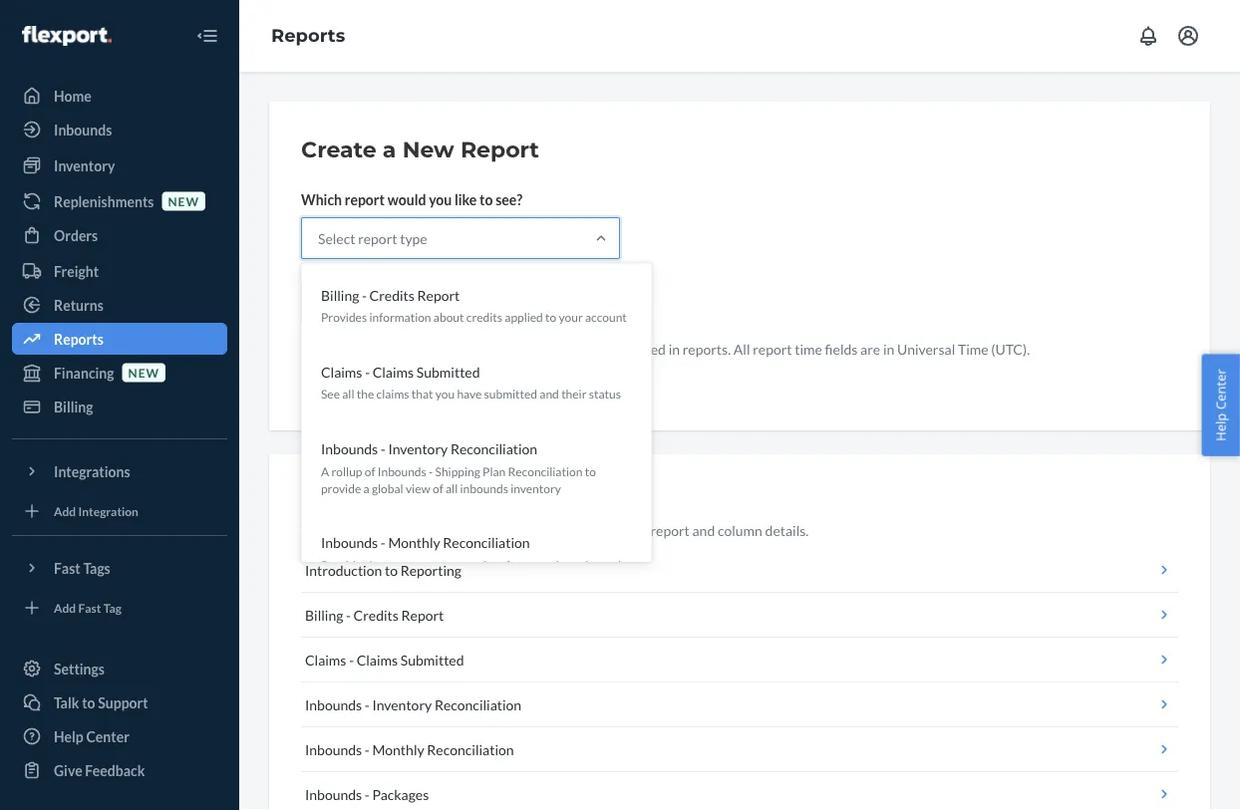 Task type: locate. For each thing, give the bounding box(es) containing it.
billing down introduction
[[305, 607, 343, 624]]

add left "integration"
[[54, 504, 76, 518]]

report inside button
[[401, 607, 444, 624]]

may
[[313, 340, 339, 357]]

report down reporting on the bottom of the page
[[401, 607, 444, 624]]

- down introduction
[[346, 607, 351, 624]]

help center button
[[1202, 354, 1240, 456]]

1 vertical spatial fast
[[78, 601, 101, 615]]

1 vertical spatial add
[[54, 601, 76, 615]]

talk to support
[[54, 694, 148, 711]]

credits up up
[[369, 287, 415, 304]]

inventory inside inbounds - inventory reconciliation button
[[372, 696, 432, 713]]

billing inside button
[[305, 607, 343, 624]]

monthly inside inbounds - monthly reconciliation button
[[372, 741, 424, 758]]

1 add from the top
[[54, 504, 76, 518]]

0 vertical spatial the
[[357, 387, 374, 401]]

a left global
[[363, 481, 369, 495]]

reconciliation for inbounds - monthly reconciliation provides inventory movement data for any selected month
[[443, 534, 530, 551]]

- left packages
[[365, 786, 370, 803]]

reconciliation for inbounds - inventory reconciliation a rollup of inbounds - shipping plan reconciliation to provide a global view of all inbounds inventory
[[451, 440, 538, 457]]

0 horizontal spatial new
[[128, 365, 160, 380]]

1 horizontal spatial of
[[433, 481, 443, 495]]

- inside claims - claims submitted see all the claims that you have submitted and their status
[[365, 364, 370, 381]]

in
[[669, 340, 680, 357], [883, 340, 895, 357]]

fast left tags
[[54, 560, 80, 577]]

0 horizontal spatial the
[[357, 387, 374, 401]]

selected
[[545, 558, 588, 572]]

settings
[[54, 661, 105, 677]]

inbounds inside inbounds link
[[54, 121, 112, 138]]

inbounds
[[54, 121, 112, 138], [321, 440, 378, 457], [378, 464, 426, 478], [321, 534, 378, 551], [305, 696, 362, 713], [305, 741, 362, 758], [305, 786, 362, 803]]

information up 2 on the top
[[369, 310, 431, 325]]

tag
[[103, 601, 122, 615]]

1 vertical spatial help center
[[54, 728, 130, 745]]

0 horizontal spatial in
[[669, 340, 680, 357]]

1 horizontal spatial in
[[883, 340, 895, 357]]

to
[[480, 191, 493, 208], [545, 310, 557, 325], [389, 340, 402, 357], [577, 340, 590, 357], [585, 464, 596, 478], [493, 522, 506, 539], [385, 562, 398, 579], [82, 694, 95, 711]]

applied
[[505, 310, 543, 325]]

these
[[332, 522, 365, 539]]

inbounds up rollup
[[321, 440, 378, 457]]

view
[[406, 481, 430, 495]]

0 vertical spatial help center
[[1212, 369, 1230, 442]]

0 horizontal spatial of
[[365, 464, 375, 478]]

time
[[958, 340, 989, 357]]

1 horizontal spatial information
[[502, 340, 574, 357]]

billing up may
[[321, 287, 359, 304]]

inbounds up inbounds - packages
[[305, 741, 362, 758]]

new for financing
[[128, 365, 160, 380]]

0 vertical spatial and
[[540, 387, 559, 401]]

inbounds inside inbounds - monthly reconciliation button
[[305, 741, 362, 758]]

1 horizontal spatial and
[[692, 522, 715, 539]]

inventory for inbounds - inventory reconciliation a rollup of inbounds - shipping plan reconciliation to provide a global view of all inbounds inventory
[[388, 440, 448, 457]]

1 horizontal spatial inventory
[[511, 481, 561, 495]]

the left claims
[[357, 387, 374, 401]]

inbounds - inventory reconciliation
[[305, 696, 522, 713]]

add
[[54, 504, 76, 518], [54, 601, 76, 615]]

reconciliation up plan
[[451, 440, 538, 457]]

inbounds inside inbounds - monthly reconciliation provides inventory movement data for any selected month
[[321, 534, 378, 551]]

inventory inside inventory link
[[54, 157, 115, 174]]

integrations
[[54, 463, 130, 480]]

inbounds for inbounds - inventory reconciliation a rollup of inbounds - shipping plan reconciliation to provide a global view of all inbounds inventory
[[321, 440, 378, 457]]

0 horizontal spatial inventory
[[369, 558, 420, 572]]

inventory up view
[[388, 440, 448, 457]]

inventory up billing - credits report
[[369, 558, 420, 572]]

to left "get"
[[493, 522, 506, 539]]

for right hours in the top of the page
[[453, 340, 471, 357]]

2 add from the top
[[54, 601, 76, 615]]

to inside inbounds - inventory reconciliation a rollup of inbounds - shipping plan reconciliation to provide a global view of all inbounds inventory
[[585, 464, 596, 478]]

new down the "credits"
[[474, 340, 499, 357]]

0 vertical spatial reports
[[271, 25, 345, 47]]

type
[[400, 230, 427, 247]]

billing down financing
[[54, 398, 93, 415]]

talk to support button
[[12, 687, 227, 719]]

their
[[561, 387, 587, 401]]

report for billing - credits report
[[401, 607, 444, 624]]

all right see
[[342, 387, 354, 401]]

create up may
[[318, 295, 361, 312]]

- down billing - credits report
[[349, 652, 354, 669]]

1 vertical spatial and
[[692, 522, 715, 539]]

you left like on the left
[[429, 191, 452, 208]]

monthly up packages
[[372, 741, 424, 758]]

credits inside button
[[354, 607, 399, 624]]

create report
[[318, 295, 405, 312]]

inbounds for inbounds - inventory reconciliation
[[305, 696, 362, 713]]

talk
[[54, 694, 79, 711]]

report up see?
[[461, 136, 539, 163]]

2 horizontal spatial help
[[1212, 413, 1230, 442]]

- up global
[[381, 440, 386, 457]]

close navigation image
[[195, 24, 219, 48]]

inbounds - inventory reconciliation a rollup of inbounds - shipping plan reconciliation to provide a global view of all inbounds inventory
[[321, 440, 596, 495]]

details.
[[765, 522, 809, 539]]

fast inside add fast tag link
[[78, 601, 101, 615]]

would
[[387, 191, 426, 208]]

inventory inside inbounds - inventory reconciliation a rollup of inbounds - shipping plan reconciliation to provide a global view of all inbounds inventory
[[511, 481, 561, 495]]

1 horizontal spatial center
[[400, 522, 443, 539]]

0 horizontal spatial reports
[[54, 331, 103, 347]]

credits inside billing - credits report provides information about credits applied to your account
[[369, 287, 415, 304]]

monthly up reporting on the bottom of the page
[[388, 534, 440, 551]]

add fast tag link
[[12, 592, 227, 624]]

claims
[[321, 364, 362, 381], [373, 364, 414, 381], [305, 652, 346, 669], [357, 652, 398, 669]]

credits
[[466, 310, 502, 325]]

0 vertical spatial you
[[429, 191, 452, 208]]

help center
[[1212, 369, 1230, 442], [54, 728, 130, 745]]

1 vertical spatial information
[[502, 340, 574, 357]]

inventory inside inbounds - inventory reconciliation a rollup of inbounds - shipping plan reconciliation to provide a global view of all inbounds inventory
[[388, 440, 448, 457]]

0 vertical spatial inventory
[[511, 481, 561, 495]]

to left 2 on the top
[[389, 340, 402, 357]]

articles
[[445, 522, 490, 539]]

create inside button
[[318, 295, 361, 312]]

2 provides from the top
[[321, 558, 367, 572]]

center
[[1212, 369, 1230, 410], [400, 522, 443, 539], [86, 728, 130, 745]]

0 vertical spatial new
[[168, 194, 199, 208]]

a left new
[[383, 136, 396, 163]]

for left the any
[[506, 558, 521, 572]]

and inside claims - claims submitted see all the claims that you have submitted and their status
[[540, 387, 559, 401]]

0 vertical spatial a
[[383, 136, 396, 163]]

1 vertical spatial help
[[368, 522, 397, 539]]

1 vertical spatial for
[[506, 558, 521, 572]]

to right talk
[[82, 694, 95, 711]]

2 vertical spatial inventory
[[372, 696, 432, 713]]

2 vertical spatial of
[[612, 522, 625, 539]]

2 horizontal spatial center
[[1212, 369, 1230, 410]]

a
[[383, 136, 396, 163], [363, 481, 369, 495], [531, 522, 538, 539]]

of right rollup
[[365, 464, 375, 478]]

inbounds for inbounds
[[54, 121, 112, 138]]

1 vertical spatial submitted
[[401, 652, 464, 669]]

fast left tag
[[78, 601, 101, 615]]

1 vertical spatial reports
[[54, 331, 103, 347]]

the right description
[[628, 522, 648, 539]]

0 vertical spatial provides
[[321, 310, 367, 325]]

report up up
[[364, 295, 405, 312]]

0 vertical spatial center
[[1212, 369, 1230, 410]]

- up inbounds - packages
[[365, 741, 370, 758]]

inbounds link
[[12, 114, 227, 146]]

1 horizontal spatial all
[[446, 481, 458, 495]]

new up orders link
[[168, 194, 199, 208]]

- down take
[[365, 364, 370, 381]]

of up month
[[612, 522, 625, 539]]

report inside button
[[364, 295, 405, 312]]

inventory up replenishments
[[54, 157, 115, 174]]

0 vertical spatial all
[[342, 387, 354, 401]]

0 vertical spatial credits
[[369, 287, 415, 304]]

1 vertical spatial a
[[363, 481, 369, 495]]

help center link
[[12, 721, 227, 753]]

description
[[541, 522, 610, 539]]

inbounds inside inbounds - packages button
[[305, 786, 362, 803]]

2 horizontal spatial a
[[531, 522, 538, 539]]

0 vertical spatial submitted
[[417, 364, 480, 381]]

1 vertical spatial inventory
[[388, 440, 448, 457]]

inventory
[[511, 481, 561, 495], [369, 558, 420, 572]]

1 vertical spatial monthly
[[372, 741, 424, 758]]

inbounds inside inbounds - inventory reconciliation button
[[305, 696, 362, 713]]

select report type
[[318, 230, 427, 247]]

2 vertical spatial help
[[54, 728, 84, 745]]

add for add integration
[[54, 504, 76, 518]]

of
[[365, 464, 375, 478], [433, 481, 443, 495], [612, 522, 625, 539]]

report up select report type
[[345, 191, 385, 208]]

provides inside billing - credits report provides information about credits applied to your account
[[321, 310, 367, 325]]

information
[[369, 310, 431, 325], [502, 340, 574, 357]]

to left "your"
[[545, 310, 557, 325]]

to left reporting on the bottom of the page
[[385, 562, 398, 579]]

2 in from the left
[[883, 340, 895, 357]]

1 vertical spatial inventory
[[369, 558, 420, 572]]

for
[[453, 340, 471, 357], [506, 558, 521, 572]]

open notifications image
[[1137, 24, 1161, 48]]

create
[[301, 136, 376, 163], [318, 295, 361, 312]]

- up introduction to reporting on the left bottom
[[381, 534, 386, 551]]

0 vertical spatial fast
[[54, 560, 80, 577]]

1 vertical spatial you
[[435, 387, 455, 401]]

support
[[98, 694, 148, 711]]

1 vertical spatial billing
[[54, 398, 93, 415]]

fields
[[825, 340, 858, 357]]

- for inbounds - monthly reconciliation provides inventory movement data for any selected month
[[381, 534, 386, 551]]

1 vertical spatial all
[[446, 481, 458, 495]]

reconciliation inside inbounds - monthly reconciliation provides inventory movement data for any selected month
[[443, 534, 530, 551]]

- for inbounds - packages
[[365, 786, 370, 803]]

0 horizontal spatial help
[[54, 728, 84, 745]]

month
[[591, 558, 625, 572]]

reconciliation right plan
[[508, 464, 583, 478]]

- inside billing - credits report provides information about credits applied to your account
[[362, 287, 367, 304]]

- inside 'button'
[[349, 652, 354, 669]]

1 horizontal spatial help center
[[1212, 369, 1230, 442]]

0 vertical spatial reports link
[[271, 25, 345, 47]]

claims
[[376, 387, 409, 401]]

in left reports.
[[669, 340, 680, 357]]

reports inside reports link
[[54, 331, 103, 347]]

inventory link
[[12, 150, 227, 181]]

1 horizontal spatial for
[[506, 558, 521, 572]]

- down 'claims - claims submitted'
[[365, 696, 370, 713]]

1 in from the left
[[669, 340, 680, 357]]

1 vertical spatial of
[[433, 481, 443, 495]]

inbounds down 'claims - claims submitted'
[[305, 696, 362, 713]]

billing inside billing - credits report provides information about credits applied to your account
[[321, 287, 359, 304]]

you
[[429, 191, 452, 208], [435, 387, 455, 401]]

add for add fast tag
[[54, 601, 76, 615]]

of right view
[[433, 481, 443, 495]]

you right that on the left
[[435, 387, 455, 401]]

0 horizontal spatial information
[[369, 310, 431, 325]]

open account menu image
[[1176, 24, 1200, 48]]

0 vertical spatial add
[[54, 504, 76, 518]]

to inside billing - credits report provides information about credits applied to your account
[[545, 310, 557, 325]]

help
[[1212, 413, 1230, 442], [368, 522, 397, 539], [54, 728, 84, 745]]

provides for inbounds
[[321, 558, 367, 572]]

0 vertical spatial information
[[369, 310, 431, 325]]

and left their
[[540, 387, 559, 401]]

new up "billing" link
[[128, 365, 160, 380]]

0 vertical spatial billing
[[321, 287, 359, 304]]

settings link
[[12, 653, 227, 685]]

0 vertical spatial create
[[301, 136, 376, 163]]

inventory up inbounds - monthly reconciliation
[[372, 696, 432, 713]]

submitted inside claims - claims submitted see all the claims that you have submitted and their status
[[417, 364, 480, 381]]

submitted down hours in the top of the page
[[417, 364, 480, 381]]

inbounds left packages
[[305, 786, 362, 803]]

2 vertical spatial billing
[[305, 607, 343, 624]]

1 vertical spatial reports link
[[12, 323, 227, 355]]

inventory up "get"
[[511, 481, 561, 495]]

provides down these
[[321, 558, 367, 572]]

provides up take
[[321, 310, 367, 325]]

0 vertical spatial monthly
[[388, 534, 440, 551]]

0 horizontal spatial and
[[540, 387, 559, 401]]

inbounds up introduction
[[321, 534, 378, 551]]

0 horizontal spatial a
[[363, 481, 369, 495]]

packages
[[372, 786, 429, 803]]

to inside talk to support button
[[82, 694, 95, 711]]

report left type
[[358, 230, 397, 247]]

reconciliation down inbounds - inventory reconciliation
[[427, 741, 514, 758]]

inbounds down "home"
[[54, 121, 112, 138]]

report inside billing - credits report provides information about credits applied to your account
[[417, 287, 460, 304]]

0 horizontal spatial center
[[86, 728, 130, 745]]

1 vertical spatial new
[[474, 340, 499, 357]]

submitted inside 'button'
[[401, 652, 464, 669]]

0 horizontal spatial all
[[342, 387, 354, 401]]

report up about at the left top of the page
[[417, 287, 460, 304]]

create up which
[[301, 136, 376, 163]]

credits down introduction to reporting on the left bottom
[[354, 607, 399, 624]]

1 horizontal spatial help
[[368, 522, 397, 539]]

report
[[461, 136, 539, 163], [417, 287, 460, 304], [301, 489, 366, 510], [401, 607, 444, 624]]

0 vertical spatial inventory
[[54, 157, 115, 174]]

flexport logo image
[[22, 26, 111, 46]]

shipping
[[435, 464, 480, 478]]

1 vertical spatial provides
[[321, 558, 367, 572]]

in right are
[[883, 340, 895, 357]]

to up description
[[585, 464, 596, 478]]

visit these help center articles to get a description of the report and column details.
[[301, 522, 809, 539]]

1 vertical spatial credits
[[354, 607, 399, 624]]

credits for billing - credits report provides information about credits applied to your account
[[369, 287, 415, 304]]

orders
[[54, 227, 98, 244]]

home link
[[12, 80, 227, 112]]

information down applied
[[502, 340, 574, 357]]

create for create report
[[318, 295, 361, 312]]

2 vertical spatial new
[[128, 365, 160, 380]]

all down the shipping
[[446, 481, 458, 495]]

submitted up inbounds - inventory reconciliation
[[401, 652, 464, 669]]

- inside inbounds - monthly reconciliation provides inventory movement data for any selected month
[[381, 534, 386, 551]]

monthly inside inbounds - monthly reconciliation provides inventory movement data for any selected month
[[388, 534, 440, 551]]

2 horizontal spatial of
[[612, 522, 625, 539]]

inventory inside inbounds - monthly reconciliation provides inventory movement data for any selected month
[[369, 558, 420, 572]]

1 horizontal spatial new
[[168, 194, 199, 208]]

1 horizontal spatial reports
[[271, 25, 345, 47]]

- up take
[[362, 287, 367, 304]]

reconciliation up 'data'
[[443, 534, 530, 551]]

provides inside inbounds - monthly reconciliation provides inventory movement data for any selected month
[[321, 558, 367, 572]]

1 vertical spatial create
[[318, 295, 361, 312]]

a inside inbounds - inventory reconciliation a rollup of inbounds - shipping plan reconciliation to provide a global view of all inbounds inventory
[[363, 481, 369, 495]]

1 vertical spatial the
[[628, 522, 648, 539]]

credits
[[369, 287, 415, 304], [354, 607, 399, 624]]

and left column
[[692, 522, 715, 539]]

0 vertical spatial help
[[1212, 413, 1230, 442]]

and
[[540, 387, 559, 401], [692, 522, 715, 539]]

a right "get"
[[531, 522, 538, 539]]

0 vertical spatial for
[[453, 340, 471, 357]]

glossary
[[371, 489, 451, 510]]

help center inside button
[[1212, 369, 1230, 442]]

reconciliation up inbounds - monthly reconciliation
[[435, 696, 522, 713]]

reconciliation
[[451, 440, 538, 457], [508, 464, 583, 478], [443, 534, 530, 551], [435, 696, 522, 713], [427, 741, 514, 758]]

add down the fast tags
[[54, 601, 76, 615]]

inventory for inbounds - inventory reconciliation
[[372, 696, 432, 713]]

1 provides from the top
[[321, 310, 367, 325]]



Task type: describe. For each thing, give the bounding box(es) containing it.
home
[[54, 87, 92, 104]]

- for billing - credits report provides information about credits applied to your account
[[362, 287, 367, 304]]

credits for billing - credits report
[[354, 607, 399, 624]]

1 vertical spatial center
[[400, 522, 443, 539]]

see
[[321, 387, 340, 401]]

movement
[[422, 558, 478, 572]]

fast tags
[[54, 560, 110, 577]]

hours
[[415, 340, 450, 357]]

inbounds
[[460, 481, 508, 495]]

add fast tag
[[54, 601, 122, 615]]

select
[[318, 230, 355, 247]]

you inside claims - claims submitted see all the claims that you have submitted and their status
[[435, 387, 455, 401]]

inbounds - packages button
[[301, 773, 1178, 811]]

inbounds - monthly reconciliation provides inventory movement data for any selected month
[[321, 534, 625, 572]]

report glossary
[[301, 489, 451, 510]]

report left column
[[651, 522, 690, 539]]

it
[[301, 340, 311, 357]]

monthly for inbounds - monthly reconciliation
[[372, 741, 424, 758]]

- up view
[[429, 464, 433, 478]]

to left be
[[577, 340, 590, 357]]

reconciliation for inbounds - inventory reconciliation
[[435, 696, 522, 713]]

billing - credits report
[[305, 607, 444, 624]]

center inside button
[[1212, 369, 1230, 410]]

financing
[[54, 364, 114, 381]]

plan
[[483, 464, 506, 478]]

information inside billing - credits report provides information about credits applied to your account
[[369, 310, 431, 325]]

and for their
[[540, 387, 559, 401]]

like
[[455, 191, 477, 208]]

0 vertical spatial of
[[365, 464, 375, 478]]

to right like on the left
[[480, 191, 493, 208]]

monthly for inbounds - monthly reconciliation provides inventory movement data for any selected month
[[388, 534, 440, 551]]

1 horizontal spatial a
[[383, 136, 396, 163]]

account
[[585, 310, 627, 325]]

billing for billing - credits report provides information about credits applied to your account
[[321, 287, 359, 304]]

give feedback
[[54, 762, 145, 779]]

time
[[795, 340, 822, 357]]

0 horizontal spatial help center
[[54, 728, 130, 745]]

freight link
[[12, 255, 227, 287]]

give
[[54, 762, 82, 779]]

have
[[457, 387, 482, 401]]

integrations button
[[12, 456, 227, 488]]

submitted for claims - claims submitted
[[401, 652, 464, 669]]

- for inbounds - inventory reconciliation
[[365, 696, 370, 713]]

replenishments
[[54, 193, 154, 210]]

2 vertical spatial a
[[531, 522, 538, 539]]

tags
[[83, 560, 110, 577]]

(utc).
[[991, 340, 1030, 357]]

reconciliation for inbounds - monthly reconciliation
[[427, 741, 514, 758]]

- for claims - claims submitted see all the claims that you have submitted and their status
[[365, 364, 370, 381]]

returns
[[54, 297, 104, 314]]

your
[[559, 310, 583, 325]]

fast inside fast tags dropdown button
[[54, 560, 80, 577]]

take
[[341, 340, 368, 357]]

report down the 'a'
[[301, 489, 366, 510]]

returns link
[[12, 289, 227, 321]]

0 horizontal spatial reports link
[[12, 323, 227, 355]]

integration
[[78, 504, 139, 518]]

billing - credits report button
[[301, 593, 1178, 638]]

orders link
[[12, 219, 227, 251]]

- for claims - claims submitted
[[349, 652, 354, 669]]

freight
[[54, 263, 99, 280]]

inbounds - monthly reconciliation button
[[301, 728, 1178, 773]]

are
[[861, 340, 881, 357]]

about
[[434, 310, 464, 325]]

billing for billing
[[54, 398, 93, 415]]

1 horizontal spatial reports link
[[271, 25, 345, 47]]

any
[[524, 558, 542, 572]]

feedback
[[85, 762, 145, 779]]

add integration link
[[12, 496, 227, 527]]

get
[[509, 522, 528, 539]]

- for inbounds - inventory reconciliation a rollup of inbounds - shipping plan reconciliation to provide a global view of all inbounds inventory
[[381, 440, 386, 457]]

reporting
[[400, 562, 462, 579]]

report for create
[[364, 295, 405, 312]]

which
[[301, 191, 342, 208]]

billing for billing - credits report
[[305, 607, 343, 624]]

inbounds - inventory reconciliation button
[[301, 683, 1178, 728]]

give feedback button
[[12, 755, 227, 787]]

up
[[371, 340, 386, 357]]

inbounds up global
[[378, 464, 426, 478]]

the inside claims - claims submitted see all the claims that you have submitted and their status
[[357, 387, 374, 401]]

fast tags button
[[12, 552, 227, 584]]

and for column
[[692, 522, 715, 539]]

inbounds for inbounds - packages
[[305, 786, 362, 803]]

inbounds - packages
[[305, 786, 429, 803]]

reflected
[[611, 340, 666, 357]]

introduction
[[305, 562, 382, 579]]

inbounds for inbounds - monthly reconciliation
[[305, 741, 362, 758]]

inbounds - monthly reconciliation
[[305, 741, 514, 758]]

new
[[402, 136, 454, 163]]

- for billing - credits report
[[346, 607, 351, 624]]

that
[[412, 387, 433, 401]]

provides for billing
[[321, 310, 367, 325]]

billing link
[[12, 391, 227, 423]]

a
[[321, 464, 329, 478]]

submitted for claims - claims submitted see all the claims that you have submitted and their status
[[417, 364, 480, 381]]

to inside the introduction to reporting button
[[385, 562, 398, 579]]

be
[[593, 340, 608, 357]]

new for replenishments
[[168, 194, 199, 208]]

see?
[[496, 191, 523, 208]]

report for select
[[358, 230, 397, 247]]

for inside inbounds - monthly reconciliation provides inventory movement data for any selected month
[[506, 558, 521, 572]]

1 horizontal spatial the
[[628, 522, 648, 539]]

inbounds for inbounds - monthly reconciliation provides inventory movement data for any selected month
[[321, 534, 378, 551]]

universal
[[897, 340, 955, 357]]

report for create a new report
[[461, 136, 539, 163]]

global
[[372, 481, 403, 495]]

help inside button
[[1212, 413, 1230, 442]]

claims - claims submitted see all the claims that you have submitted and their status
[[321, 364, 621, 401]]

claims - claims submitted button
[[301, 638, 1178, 683]]

create a new report
[[301, 136, 539, 163]]

introduction to reporting
[[305, 562, 462, 579]]

0 horizontal spatial for
[[453, 340, 471, 357]]

2
[[404, 340, 413, 357]]

it may take up to 2 hours for new information to be reflected in reports. all report time fields are in universal time (utc).
[[301, 340, 1030, 357]]

2 horizontal spatial new
[[474, 340, 499, 357]]

report right all
[[753, 340, 792, 357]]

create for create a new report
[[301, 136, 376, 163]]

column
[[718, 522, 763, 539]]

provide
[[321, 481, 361, 495]]

visit
[[301, 522, 329, 539]]

all inside claims - claims submitted see all the claims that you have submitted and their status
[[342, 387, 354, 401]]

data
[[480, 558, 503, 572]]

submitted
[[484, 387, 537, 401]]

report for which
[[345, 191, 385, 208]]

create report button
[[301, 283, 422, 323]]

report for billing - credits report provides information about credits applied to your account
[[417, 287, 460, 304]]

rollup
[[331, 464, 362, 478]]

introduction to reporting button
[[301, 548, 1178, 593]]

claims - claims submitted
[[305, 652, 464, 669]]

- for inbounds - monthly reconciliation
[[365, 741, 370, 758]]

all
[[734, 340, 750, 357]]

add integration
[[54, 504, 139, 518]]

2 vertical spatial center
[[86, 728, 130, 745]]

all inside inbounds - inventory reconciliation a rollup of inbounds - shipping plan reconciliation to provide a global view of all inbounds inventory
[[446, 481, 458, 495]]

reports.
[[683, 340, 731, 357]]



Task type: vqa. For each thing, say whether or not it's contained in the screenshot.
Inbounds - Inventory Reconciliation
yes



